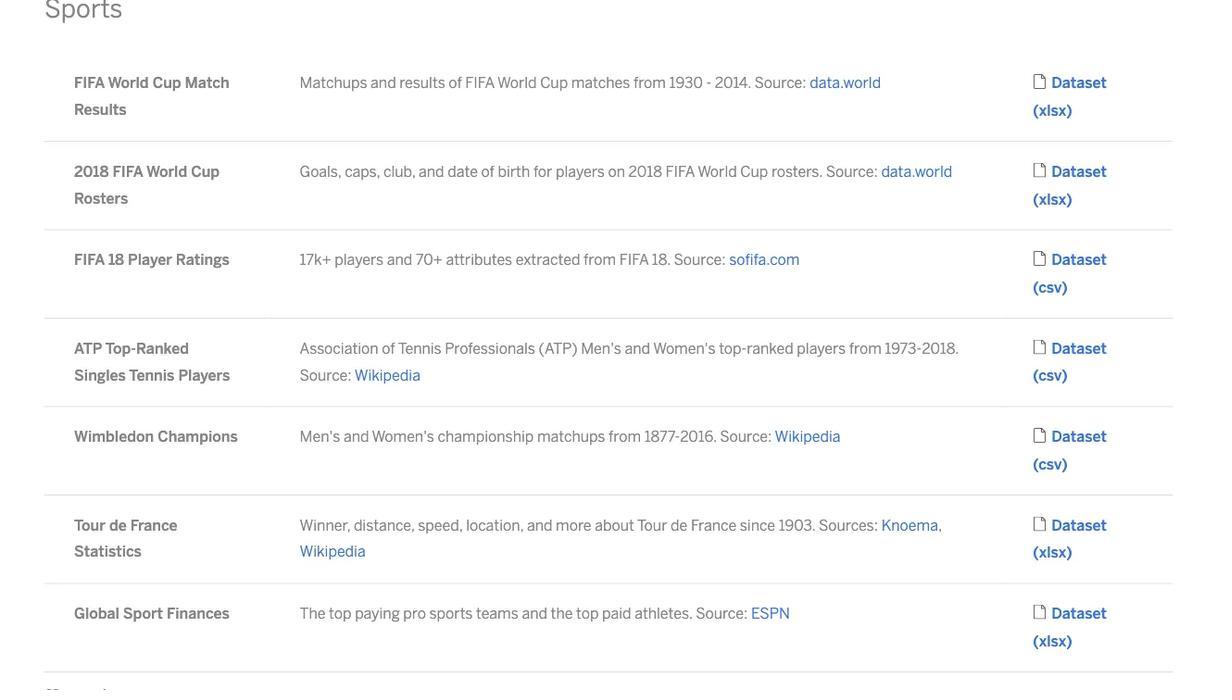 Task type: vqa. For each thing, say whether or not it's contained in the screenshot.


Task type: locate. For each thing, give the bounding box(es) containing it.
cup
[[153, 74, 181, 92], [540, 74, 568, 92], [191, 163, 220, 180], [741, 163, 768, 180]]

and left 70+
[[387, 251, 413, 269]]

1 vertical spatial tennis
[[129, 366, 175, 384]]

0 horizontal spatial top
[[329, 605, 352, 623]]

tour up statistics
[[74, 516, 105, 534]]

top right the the
[[329, 605, 352, 623]]

men's up winner,
[[300, 428, 340, 446]]

tour right about at the bottom
[[637, 516, 668, 534]]

fifa up "results"
[[74, 74, 105, 92]]

world down the 'fifa world cup match results'
[[146, 163, 187, 180]]

matchups
[[300, 74, 367, 92]]

association of tennis professionals (atp) men's and women's top-ranked players from 1973-2018. source:
[[300, 340, 959, 384]]

0 vertical spatial csv
[[1039, 279, 1062, 296]]

statistics
[[74, 543, 142, 561]]

top-
[[719, 340, 747, 357]]

0 horizontal spatial 2018
[[74, 163, 109, 180]]

sport
[[123, 605, 163, 623]]

from left 1973-
[[849, 340, 882, 357]]

4 xlsx from the top
[[1039, 632, 1067, 650]]

( for the top paying pro sports teams and the top paid athletes. source: espn
[[1033, 632, 1039, 650]]

4 ( xlsx ) from the top
[[1033, 632, 1073, 650]]

0 vertical spatial data.world link
[[810, 74, 881, 92]]

1 france from the left
[[130, 516, 178, 534]]

of right date
[[481, 163, 495, 180]]

fifa up rosters
[[113, 163, 143, 180]]

men's
[[581, 340, 622, 357], [300, 428, 340, 446]]

17k+
[[300, 251, 331, 269]]

1 horizontal spatial top
[[576, 605, 599, 623]]

( csv )
[[1033, 279, 1068, 296], [1033, 367, 1068, 385], [1033, 456, 1068, 473]]

birth
[[498, 163, 530, 180]]

global
[[74, 605, 119, 623]]

ranked
[[747, 340, 794, 357]]

source: down the association
[[300, 366, 352, 384]]

top
[[329, 605, 352, 623], [576, 605, 599, 623]]

5 ( from the top
[[1033, 456, 1039, 473]]

1 xlsx from the top
[[1039, 102, 1067, 119]]

0 horizontal spatial players
[[335, 251, 384, 269]]

( for matchups and results of fifa world cup matches from 1930 - 2014. source: data.world
[[1033, 102, 1039, 119]]

and inside the winner, distance, speed, location, and more about tour de france since 1903. sources: knoema , wikipedia
[[527, 516, 553, 534]]

1 vertical spatial data.world
[[882, 163, 953, 180]]

2018 right on
[[629, 163, 662, 180]]

france inside the winner, distance, speed, location, and more about tour de france since 1903. sources: knoema , wikipedia
[[691, 516, 737, 534]]

)
[[1067, 102, 1073, 119], [1067, 190, 1073, 208], [1062, 279, 1068, 296], [1062, 367, 1068, 385], [1062, 456, 1068, 473], [1067, 544, 1073, 562], [1067, 632, 1073, 650]]

2 top from the left
[[576, 605, 599, 623]]

0 horizontal spatial de
[[109, 516, 127, 534]]

of right results
[[449, 74, 462, 92]]

) for 17k+ players and 70+ attributes extracted from fifa 18. source: sofifa.com
[[1062, 279, 1068, 296]]

france
[[130, 516, 178, 534], [691, 516, 737, 534]]

xlsx
[[1039, 102, 1067, 119], [1039, 190, 1067, 208], [1039, 544, 1067, 562], [1039, 632, 1067, 650]]

tennis inside the association of tennis professionals (atp) men's and women's top-ranked players from 1973-2018. source:
[[398, 340, 442, 357]]

winner,
[[300, 516, 350, 534]]

and left date
[[419, 163, 444, 180]]

2 vertical spatial wikipedia
[[300, 543, 366, 561]]

and right (atp)
[[625, 340, 650, 357]]

wikipedia up 1903.
[[775, 428, 841, 446]]

cup inside 2018 fifa world cup rosters
[[191, 163, 220, 180]]

3 ( csv ) from the top
[[1033, 456, 1068, 473]]

5 dataset from the top
[[1052, 428, 1107, 446]]

-
[[707, 74, 712, 92]]

and inside the association of tennis professionals (atp) men's and women's top-ranked players from 1973-2018. source:
[[625, 340, 650, 357]]

the
[[551, 605, 573, 623]]

( xlsx ) for matchups and results of fifa world cup matches from 1930 - 2014. source: data.world
[[1033, 102, 1073, 119]]

de right about at the bottom
[[671, 516, 688, 534]]

about
[[595, 516, 634, 534]]

( xlsx ) for goals, caps, club, and date of birth for players on 2018 fifa world cup rosters. source: data.world
[[1033, 190, 1073, 208]]

1903.
[[779, 516, 816, 534]]

0 vertical spatial women's
[[653, 340, 716, 357]]

3 xlsx from the top
[[1039, 544, 1067, 562]]

1930
[[669, 74, 703, 92]]

2018
[[74, 163, 109, 180], [629, 163, 662, 180]]

1 horizontal spatial tennis
[[398, 340, 442, 357]]

1 horizontal spatial men's
[[581, 340, 622, 357]]

cup down match
[[191, 163, 220, 180]]

wikipedia link
[[355, 366, 421, 384], [775, 428, 841, 446], [300, 543, 366, 561]]

the
[[300, 605, 326, 623]]

de
[[109, 516, 127, 534], [671, 516, 688, 534]]

) for ,
[[1067, 544, 1073, 562]]

3 csv from the top
[[1039, 456, 1062, 473]]

2 vertical spatial csv
[[1039, 456, 1062, 473]]

players
[[556, 163, 605, 180], [335, 251, 384, 269], [797, 340, 846, 357]]

1 ( from the top
[[1033, 102, 1039, 119]]

data.world link for goals, caps, club, and date of birth for players on 2018 fifa world cup rosters. source:
[[882, 163, 953, 180]]

0 vertical spatial wikipedia
[[355, 366, 421, 384]]

0 horizontal spatial women's
[[372, 428, 434, 446]]

tennis left professionals
[[398, 340, 442, 357]]

source: right 2014.
[[755, 74, 807, 92]]

wikipedia
[[355, 366, 421, 384], [775, 428, 841, 446], [300, 543, 366, 561]]

players
[[178, 366, 230, 384]]

(
[[1033, 102, 1039, 119], [1033, 190, 1039, 208], [1033, 279, 1039, 296], [1033, 367, 1039, 385], [1033, 456, 1039, 473], [1033, 544, 1039, 562], [1033, 632, 1039, 650]]

tour inside tour de france statistics
[[74, 516, 105, 534]]

2 vertical spatial players
[[797, 340, 846, 357]]

0 horizontal spatial tour
[[74, 516, 105, 534]]

ranked
[[136, 340, 189, 357]]

men's inside the association of tennis professionals (atp) men's and women's top-ranked players from 1973-2018. source:
[[581, 340, 622, 357]]

teams
[[476, 605, 519, 623]]

) for matchups and results of fifa world cup matches from 1930 - 2014. source: data.world
[[1067, 102, 1073, 119]]

world inside 2018 fifa world cup rosters
[[146, 163, 187, 180]]

0 horizontal spatial of
[[382, 340, 395, 357]]

france left since
[[691, 516, 737, 534]]

top right the
[[576, 605, 599, 623]]

france up statistics
[[130, 516, 178, 534]]

1 top from the left
[[329, 605, 352, 623]]

women's inside the association of tennis professionals (atp) men's and women's top-ranked players from 1973-2018. source:
[[653, 340, 716, 357]]

1 horizontal spatial players
[[556, 163, 605, 180]]

1 de from the left
[[109, 516, 127, 534]]

sports
[[429, 605, 473, 623]]

cup left 'rosters.'
[[741, 163, 768, 180]]

fifa
[[74, 74, 105, 92], [465, 74, 495, 92], [113, 163, 143, 180], [666, 163, 695, 180], [74, 251, 105, 269], [620, 251, 649, 269]]

2 ( xlsx ) from the top
[[1033, 190, 1073, 208]]

world left matches on the top
[[498, 74, 537, 92]]

winner, distance, speed, location, and more about tour de france since 1903. sources: knoema , wikipedia
[[300, 516, 942, 561]]

1 tour from the left
[[74, 516, 105, 534]]

on
[[608, 163, 625, 180]]

wikipedia link down winner,
[[300, 543, 366, 561]]

2018 up rosters
[[74, 163, 109, 180]]

2014.
[[715, 74, 751, 92]]

1 vertical spatial women's
[[372, 428, 434, 446]]

1 horizontal spatial of
[[449, 74, 462, 92]]

( xlsx ) for the top paying pro sports teams and the top paid athletes. source: espn
[[1033, 632, 1073, 650]]

attributes
[[446, 251, 513, 269]]

1 vertical spatial wikipedia link
[[775, 428, 841, 446]]

) for men's and women's championship matchups from 1877-2016. source: wikipedia
[[1062, 456, 1068, 473]]

players right ranked
[[797, 340, 846, 357]]

0 horizontal spatial tennis
[[129, 366, 175, 384]]

xlsx for matchups and results of fifa world cup matches from 1930 - 2014. source: data.world
[[1039, 102, 1067, 119]]

2 vertical spatial ( csv )
[[1033, 456, 1068, 473]]

sofifa.com
[[729, 251, 800, 269]]

1 horizontal spatial france
[[691, 516, 737, 534]]

2 france from the left
[[691, 516, 737, 534]]

source: left the espn link
[[696, 605, 748, 623]]

world
[[108, 74, 149, 92], [498, 74, 537, 92], [146, 163, 187, 180], [698, 163, 737, 180]]

players left on
[[556, 163, 605, 180]]

wimbledon
[[74, 428, 154, 446]]

wikipedia down the association
[[355, 366, 421, 384]]

club,
[[384, 163, 416, 180]]

0 horizontal spatial france
[[130, 516, 178, 534]]

( for ,
[[1033, 544, 1039, 562]]

1 horizontal spatial tour
[[637, 516, 668, 534]]

for
[[534, 163, 553, 180]]

women's left championship
[[372, 428, 434, 446]]

2 de from the left
[[671, 516, 688, 534]]

1 2018 from the left
[[74, 163, 109, 180]]

tennis down the ranked
[[129, 366, 175, 384]]

2 csv from the top
[[1039, 367, 1062, 385]]

players right 17k+
[[335, 251, 384, 269]]

csv for men's and women's championship matchups from 1877-2016. source: wikipedia
[[1039, 456, 1062, 473]]

the top paying pro sports teams and the top paid athletes. source: espn
[[300, 605, 790, 623]]

7 dataset from the top
[[1052, 605, 1107, 623]]

data.world
[[810, 74, 881, 92], [882, 163, 953, 180]]

matches
[[571, 74, 630, 92]]

6 ( from the top
[[1033, 544, 1039, 562]]

1 ( csv ) from the top
[[1033, 279, 1068, 296]]

men's right (atp)
[[581, 340, 622, 357]]

fifa inside the 'fifa world cup match results'
[[74, 74, 105, 92]]

0 vertical spatial wikipedia link
[[355, 366, 421, 384]]

0 vertical spatial ( csv )
[[1033, 279, 1068, 296]]

tour
[[74, 516, 105, 534], [637, 516, 668, 534]]

of right the association
[[382, 340, 395, 357]]

world up "results"
[[108, 74, 149, 92]]

2 xlsx from the top
[[1039, 190, 1067, 208]]

1 csv from the top
[[1039, 279, 1062, 296]]

0 horizontal spatial men's
[[300, 428, 340, 446]]

( csv ) for 17k+ players and 70+ attributes extracted from fifa 18. source: sofifa.com
[[1033, 279, 1068, 296]]

1 horizontal spatial 2018
[[629, 163, 662, 180]]

3 dataset from the top
[[1052, 251, 1107, 269]]

cup left match
[[153, 74, 181, 92]]

2 tour from the left
[[637, 516, 668, 534]]

cup inside the 'fifa world cup match results'
[[153, 74, 181, 92]]

of
[[449, 74, 462, 92], [481, 163, 495, 180], [382, 340, 395, 357]]

2 horizontal spatial of
[[481, 163, 495, 180]]

fifa right on
[[666, 163, 695, 180]]

4 dataset from the top
[[1052, 340, 1107, 357]]

tennis
[[398, 340, 442, 357], [129, 366, 175, 384]]

1 horizontal spatial women's
[[653, 340, 716, 357]]

wikipedia down winner,
[[300, 543, 366, 561]]

paying
[[355, 605, 400, 623]]

3 ( xlsx ) from the top
[[1033, 544, 1073, 562]]

2 dataset from the top
[[1052, 163, 1107, 180]]

) for goals, caps, club, and date of birth for players on 2018 fifa world cup rosters. source: data.world
[[1067, 190, 1073, 208]]

singles
[[74, 366, 126, 384]]

rosters.
[[772, 163, 823, 180]]

and left the more at the left bottom of the page
[[527, 516, 553, 534]]

dataset for goals, caps, club, and date of birth for players on 2018 fifa world cup rosters. source: data.world
[[1052, 163, 1107, 180]]

dataset for ,
[[1052, 516, 1107, 534]]

de inside tour de france statistics
[[109, 516, 127, 534]]

2 vertical spatial of
[[382, 340, 395, 357]]

de up statistics
[[109, 516, 127, 534]]

1 vertical spatial ( csv )
[[1033, 367, 1068, 385]]

6 dataset from the top
[[1052, 516, 1107, 534]]

2 ( from the top
[[1033, 190, 1039, 208]]

extracted
[[516, 251, 580, 269]]

source:
[[755, 74, 807, 92], [826, 163, 878, 180], [674, 251, 726, 269], [300, 366, 352, 384], [720, 428, 772, 446], [696, 605, 748, 623]]

18
[[108, 251, 124, 269]]

1 vertical spatial csv
[[1039, 367, 1062, 385]]

association
[[300, 340, 379, 357]]

1 dataset from the top
[[1052, 74, 1107, 92]]

matchups
[[537, 428, 605, 446]]

2 horizontal spatial players
[[797, 340, 846, 357]]

2018.
[[922, 340, 959, 357]]

dataset
[[1052, 74, 1107, 92], [1052, 163, 1107, 180], [1052, 251, 1107, 269], [1052, 340, 1107, 357], [1052, 428, 1107, 446], [1052, 516, 1107, 534], [1052, 605, 1107, 623]]

7 ( from the top
[[1033, 632, 1039, 650]]

4 ( from the top
[[1033, 367, 1039, 385]]

70+
[[416, 251, 443, 269]]

1 horizontal spatial de
[[671, 516, 688, 534]]

0 vertical spatial men's
[[581, 340, 622, 357]]

wikipedia link up 1903.
[[775, 428, 841, 446]]

women's left top-
[[653, 340, 716, 357]]

dataset for matchups and results of fifa world cup matches from 1930 - 2014. source: data.world
[[1052, 74, 1107, 92]]

xlsx for the top paying pro sports teams and the top paid athletes. source: espn
[[1039, 632, 1067, 650]]

fifa 18 player ratings
[[74, 251, 230, 269]]

wikipedia link down the association
[[355, 366, 421, 384]]

tour de france statistics
[[74, 516, 178, 561]]

3 ( from the top
[[1033, 279, 1039, 296]]

1 vertical spatial data.world link
[[882, 163, 953, 180]]

and left results
[[371, 74, 396, 92]]

0 vertical spatial tennis
[[398, 340, 442, 357]]

location,
[[466, 516, 524, 534]]

from left 1877-
[[609, 428, 641, 446]]

1 vertical spatial of
[[481, 163, 495, 180]]

1 vertical spatial men's
[[300, 428, 340, 446]]

and
[[371, 74, 396, 92], [419, 163, 444, 180], [387, 251, 413, 269], [625, 340, 650, 357], [344, 428, 369, 446], [527, 516, 553, 534], [522, 605, 548, 623]]

1 ( xlsx ) from the top
[[1033, 102, 1073, 119]]



Task type: describe. For each thing, give the bounding box(es) containing it.
csv for 17k+ players and 70+ attributes extracted from fifa 18. source: sofifa.com
[[1039, 279, 1062, 296]]

athletes.
[[635, 605, 693, 623]]

professionals
[[445, 340, 535, 357]]

1973-
[[885, 340, 922, 357]]

player
[[128, 251, 172, 269]]

dataset for 17k+ players and 70+ attributes extracted from fifa 18. source: sofifa.com
[[1052, 251, 1107, 269]]

caps,
[[345, 163, 380, 180]]

fifa left 18.
[[620, 251, 649, 269]]

18.
[[652, 251, 671, 269]]

since
[[740, 516, 776, 534]]

0 vertical spatial players
[[556, 163, 605, 180]]

source: inside the association of tennis professionals (atp) men's and women's top-ranked players from 1973-2018. source:
[[300, 366, 352, 384]]

world left 'rosters.'
[[698, 163, 737, 180]]

pro
[[403, 605, 426, 623]]

0 vertical spatial data.world
[[810, 74, 881, 92]]

knoema link
[[882, 516, 939, 534]]

date
[[448, 163, 478, 180]]

men's and women's championship matchups from 1877-2016. source: wikipedia
[[300, 428, 841, 446]]

( xlsx ) for ,
[[1033, 544, 1073, 562]]

2 ( csv ) from the top
[[1033, 367, 1068, 385]]

tour inside the winner, distance, speed, location, and more about tour de france since 1903. sources: knoema , wikipedia
[[637, 516, 668, 534]]

dataset for men's and women's championship matchups from 1877-2016. source: wikipedia
[[1052, 428, 1107, 446]]

0 vertical spatial of
[[449, 74, 462, 92]]

de inside the winner, distance, speed, location, and more about tour de france since 1903. sources: knoema , wikipedia
[[671, 516, 688, 534]]

wimbledon champions
[[74, 428, 238, 446]]

more
[[556, 516, 592, 534]]

atp top-ranked singles tennis players
[[74, 340, 230, 384]]

from inside the association of tennis professionals (atp) men's and women's top-ranked players from 1973-2018. source:
[[849, 340, 882, 357]]

finances
[[167, 605, 230, 623]]

ratings
[[176, 251, 230, 269]]

fifa left 18
[[74, 251, 105, 269]]

results
[[400, 74, 445, 92]]

fifa world cup match results
[[74, 74, 229, 119]]

1 vertical spatial wikipedia
[[775, 428, 841, 446]]

1 vertical spatial players
[[335, 251, 384, 269]]

and down the association
[[344, 428, 369, 446]]

,
[[939, 516, 942, 534]]

champions
[[158, 428, 238, 446]]

fifa inside 2018 fifa world cup rosters
[[113, 163, 143, 180]]

) for the top paying pro sports teams and the top paid athletes. source: espn
[[1067, 632, 1073, 650]]

espn
[[751, 605, 790, 623]]

2018 inside 2018 fifa world cup rosters
[[74, 163, 109, 180]]

from right "extracted" on the left
[[584, 251, 616, 269]]

france inside tour de france statistics
[[130, 516, 178, 534]]

tennis inside atp top-ranked singles tennis players
[[129, 366, 175, 384]]

match
[[185, 74, 229, 92]]

cup left matches on the top
[[540, 74, 568, 92]]

atp
[[74, 340, 102, 357]]

wikipedia link for men's and women's championship matchups from 1877-2016. source:
[[775, 428, 841, 446]]

sofifa.com link
[[729, 251, 800, 269]]

rosters
[[74, 189, 128, 207]]

paid
[[602, 605, 631, 623]]

goals, caps, club, and date of birth for players on 2018 fifa world cup rosters. source: data.world
[[300, 163, 953, 180]]

espn link
[[751, 605, 790, 623]]

sources:
[[819, 516, 878, 534]]

1877-
[[645, 428, 680, 446]]

results
[[74, 101, 127, 119]]

(atp)
[[539, 340, 578, 357]]

( for goals, caps, club, and date of birth for players on 2018 fifa world cup rosters. source: data.world
[[1033, 190, 1039, 208]]

source: right 18.
[[674, 251, 726, 269]]

2018 fifa world cup rosters
[[74, 163, 220, 207]]

17k+ players and 70+ attributes extracted from fifa 18. source: sofifa.com
[[300, 251, 800, 269]]

( for 17k+ players and 70+ attributes extracted from fifa 18. source: sofifa.com
[[1033, 279, 1039, 296]]

fifa right results
[[465, 74, 495, 92]]

source: right 'rosters.'
[[826, 163, 878, 180]]

data.world link for matchups and results of fifa world cup matches from 1930 - 2014. source:
[[810, 74, 881, 92]]

knoema
[[882, 516, 939, 534]]

of inside the association of tennis professionals (atp) men's and women's top-ranked players from 1973-2018. source:
[[382, 340, 395, 357]]

xlsx for goals, caps, club, and date of birth for players on 2018 fifa world cup rosters. source: data.world
[[1039, 190, 1067, 208]]

wikipedia link for association of tennis professionals (atp) men's and women's top-ranked players from 1973-2018. source:
[[355, 366, 421, 384]]

source: right 2016.
[[720, 428, 772, 446]]

championship
[[438, 428, 534, 446]]

global sport finances
[[74, 605, 230, 623]]

2016.
[[680, 428, 717, 446]]

( csv ) for men's and women's championship matchups from 1877-2016. source: wikipedia
[[1033, 456, 1068, 473]]

world inside the 'fifa world cup match results'
[[108, 74, 149, 92]]

2 2018 from the left
[[629, 163, 662, 180]]

goals,
[[300, 163, 342, 180]]

( for men's and women's championship matchups from 1877-2016. source: wikipedia
[[1033, 456, 1039, 473]]

and left the
[[522, 605, 548, 623]]

dataset for the top paying pro sports teams and the top paid athletes. source: espn
[[1052, 605, 1107, 623]]

wikipedia inside the winner, distance, speed, location, and more about tour de france since 1903. sources: knoema , wikipedia
[[300, 543, 366, 561]]

speed,
[[418, 516, 463, 534]]

xlsx for ,
[[1039, 544, 1067, 562]]

top-
[[105, 340, 136, 357]]

players inside the association of tennis professionals (atp) men's and women's top-ranked players from 1973-2018. source:
[[797, 340, 846, 357]]

from left 1930
[[634, 74, 666, 92]]

2 vertical spatial wikipedia link
[[300, 543, 366, 561]]

distance,
[[354, 516, 415, 534]]

matchups and results of fifa world cup matches from 1930 - 2014. source: data.world
[[300, 74, 881, 92]]



